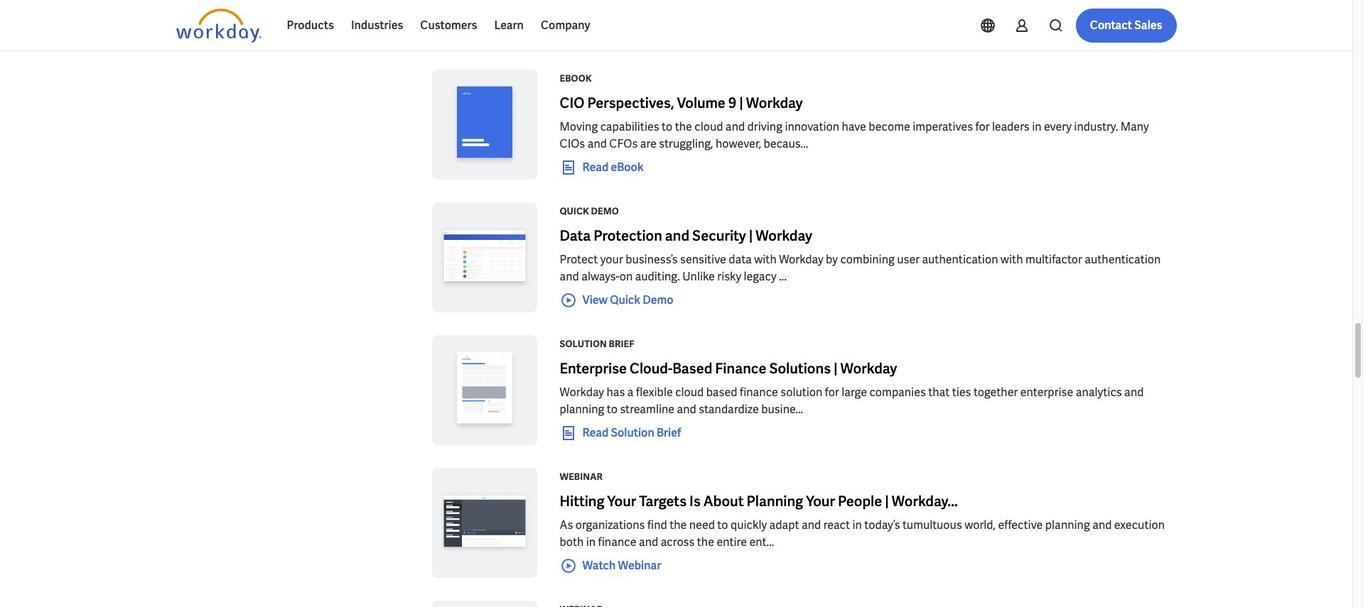 Task type: locate. For each thing, give the bounding box(es) containing it.
cloud inside enterprise cloud-based finance solutions | workday workday has a flexible cloud based finance solution for large companies that ties together enterprise analytics and planning to streamline and standardize busine...
[[675, 385, 704, 400]]

solution brief
[[560, 338, 634, 350]]

company button
[[532, 9, 599, 43]]

1 vertical spatial planning
[[1045, 518, 1090, 533]]

1 vertical spatial quick
[[610, 293, 640, 308]]

1 horizontal spatial ebook
[[611, 160, 644, 175]]

1 horizontal spatial demo
[[643, 293, 673, 308]]

read
[[582, 160, 608, 175], [582, 426, 608, 440]]

and
[[725, 119, 745, 134], [587, 136, 607, 151], [665, 227, 689, 245], [560, 269, 579, 284], [1124, 385, 1144, 400], [677, 402, 696, 417], [802, 518, 821, 533], [1092, 518, 1112, 533], [639, 535, 658, 550]]

1 vertical spatial the
[[670, 518, 687, 533]]

hitting your targets is about planning your people | workday... as organizations find the need to quickly adapt and react in today's tumultuous world, effective planning and execution both in finance and across the entire ent...
[[560, 492, 1165, 550]]

enterprise
[[560, 360, 627, 378]]

1 read from the top
[[582, 160, 608, 175]]

cloud down volume
[[694, 119, 723, 134]]

cloud down "based"
[[675, 385, 704, 400]]

1 vertical spatial watch webinar link
[[560, 558, 661, 575]]

2 vertical spatial to
[[717, 518, 728, 533]]

0 vertical spatial ebook
[[560, 72, 592, 85]]

ties
[[952, 385, 971, 400]]

1 vertical spatial solution
[[611, 426, 654, 440]]

0 vertical spatial solution
[[560, 338, 607, 350]]

0 horizontal spatial demo
[[591, 205, 619, 217]]

1 vertical spatial ebook
[[611, 160, 644, 175]]

view quick demo
[[582, 293, 673, 308]]

volume
[[677, 94, 725, 112]]

1 horizontal spatial solution
[[611, 426, 654, 440]]

authentication right multifactor
[[1085, 252, 1161, 267]]

learn button
[[486, 9, 532, 43]]

9
[[728, 94, 736, 112]]

1 horizontal spatial to
[[662, 119, 672, 134]]

| right 9
[[739, 94, 743, 112]]

workday inside cio perspectives, volume 9 | workday moving capabilities to the cloud and driving innovation have become imperatives for leaders in every industry. many cios and cfos are struggling, however, becaus...
[[746, 94, 803, 112]]

contact sales link
[[1076, 9, 1176, 43]]

the up struggling,
[[675, 119, 692, 134]]

in right both
[[586, 535, 596, 550]]

demo down the auditing.
[[643, 293, 673, 308]]

2 vertical spatial in
[[586, 535, 596, 550]]

planning right effective
[[1045, 518, 1090, 533]]

the down the need
[[697, 535, 714, 550]]

data protection and security | workday protect your business's sensitive data with workday by combining user authentication with multifactor authentication and always-on auditing. unlike risky legacy ...
[[560, 227, 1161, 284]]

in
[[1032, 119, 1041, 134], [852, 518, 862, 533], [586, 535, 596, 550]]

for
[[975, 119, 990, 134], [825, 385, 839, 400]]

finance up busine...
[[740, 385, 778, 400]]

and left execution
[[1092, 518, 1112, 533]]

has
[[606, 385, 625, 400]]

read down has on the bottom of page
[[582, 426, 608, 440]]

with
[[754, 252, 777, 267], [1000, 252, 1023, 267]]

to up struggling,
[[662, 119, 672, 134]]

cio
[[560, 94, 584, 112]]

0 vertical spatial in
[[1032, 119, 1041, 134]]

0 horizontal spatial with
[[754, 252, 777, 267]]

webinar
[[618, 27, 661, 42], [560, 471, 603, 483], [618, 558, 661, 573]]

find
[[647, 518, 667, 533]]

to down has on the bottom of page
[[607, 402, 618, 417]]

to
[[662, 119, 672, 134], [607, 402, 618, 417], [717, 518, 728, 533]]

to inside hitting your targets is about planning your people | workday... as organizations find the need to quickly adapt and react in today's tumultuous world, effective planning and execution both in finance and across the entire ent...
[[717, 518, 728, 533]]

2 read from the top
[[582, 426, 608, 440]]

1 vertical spatial finance
[[598, 535, 636, 550]]

0 horizontal spatial your
[[607, 492, 636, 511]]

1 vertical spatial watch
[[582, 558, 616, 573]]

planning inside enterprise cloud-based finance solutions | workday workday has a flexible cloud based finance solution for large companies that ties together enterprise analytics and planning to streamline and standardize busine...
[[560, 402, 604, 417]]

customers
[[420, 18, 477, 33]]

solutions
[[769, 360, 831, 378]]

to up entire
[[717, 518, 728, 533]]

0 vertical spatial watch webinar
[[582, 27, 661, 42]]

ebook down cfos
[[611, 160, 644, 175]]

however,
[[716, 136, 761, 151]]

brief up enterprise
[[609, 338, 634, 350]]

| right solutions
[[834, 360, 838, 378]]

read solution brief
[[582, 426, 681, 440]]

read down cios
[[582, 160, 608, 175]]

1 vertical spatial brief
[[657, 426, 681, 440]]

0 vertical spatial quick
[[560, 205, 589, 217]]

and up read ebook link
[[587, 136, 607, 151]]

finance down organizations
[[598, 535, 636, 550]]

adapt
[[769, 518, 799, 533]]

entire
[[717, 535, 747, 550]]

your up organizations
[[607, 492, 636, 511]]

0 horizontal spatial in
[[586, 535, 596, 550]]

0 vertical spatial planning
[[560, 402, 604, 417]]

for inside enterprise cloud-based finance solutions | workday workday has a flexible cloud based finance solution for large companies that ties together enterprise analytics and planning to streamline and standardize busine...
[[825, 385, 839, 400]]

0 horizontal spatial authentication
[[922, 252, 998, 267]]

capabilities
[[600, 119, 659, 134]]

0 vertical spatial to
[[662, 119, 672, 134]]

watch webinar up perspectives,
[[582, 27, 661, 42]]

read ebook link
[[560, 159, 644, 176]]

learn
[[494, 18, 524, 33]]

ebook
[[560, 72, 592, 85], [611, 160, 644, 175]]

0 vertical spatial cloud
[[694, 119, 723, 134]]

0 vertical spatial watch
[[582, 27, 616, 42]]

0 vertical spatial read
[[582, 160, 608, 175]]

2 horizontal spatial in
[[1032, 119, 1041, 134]]

with left multifactor
[[1000, 252, 1023, 267]]

1 horizontal spatial quick
[[610, 293, 640, 308]]

customers button
[[412, 9, 486, 43]]

in left every
[[1032, 119, 1041, 134]]

webinar up hitting
[[560, 471, 603, 483]]

your up react
[[806, 492, 835, 511]]

ebook up cio on the top of page
[[560, 72, 592, 85]]

effective
[[998, 518, 1043, 533]]

cloud
[[694, 119, 723, 134], [675, 385, 704, 400]]

1 vertical spatial to
[[607, 402, 618, 417]]

ent...
[[749, 535, 774, 550]]

0 vertical spatial for
[[975, 119, 990, 134]]

1 vertical spatial read
[[582, 426, 608, 440]]

1 vertical spatial demo
[[643, 293, 673, 308]]

for left the large
[[825, 385, 839, 400]]

1 vertical spatial cloud
[[675, 385, 704, 400]]

1 horizontal spatial planning
[[1045, 518, 1090, 533]]

is
[[689, 492, 701, 511]]

business's
[[625, 252, 678, 267]]

become
[[869, 119, 910, 134]]

0 horizontal spatial solution
[[560, 338, 607, 350]]

demo up protection
[[591, 205, 619, 217]]

targets
[[639, 492, 687, 511]]

1 with from the left
[[754, 252, 777, 267]]

to inside enterprise cloud-based finance solutions | workday workday has a flexible cloud based finance solution for large companies that ties together enterprise analytics and planning to streamline and standardize busine...
[[607, 402, 618, 417]]

the up across
[[670, 518, 687, 533]]

quick down on
[[610, 293, 640, 308]]

the
[[675, 119, 692, 134], [670, 518, 687, 533], [697, 535, 714, 550]]

to inside cio perspectives, volume 9 | workday moving capabilities to the cloud and driving innovation have become imperatives for leaders in every industry. many cios and cfos are struggling, however, becaus...
[[662, 119, 672, 134]]

0 vertical spatial the
[[675, 119, 692, 134]]

read for cio
[[582, 160, 608, 175]]

authentication
[[922, 252, 998, 267], [1085, 252, 1161, 267]]

solution up enterprise
[[560, 338, 607, 350]]

1 horizontal spatial finance
[[740, 385, 778, 400]]

1 your from the left
[[607, 492, 636, 511]]

tumultuous
[[903, 518, 962, 533]]

0 horizontal spatial for
[[825, 385, 839, 400]]

|
[[739, 94, 743, 112], [749, 227, 753, 245], [834, 360, 838, 378], [885, 492, 889, 511]]

workday
[[746, 94, 803, 112], [756, 227, 812, 245], [779, 252, 823, 267], [840, 360, 897, 378], [560, 385, 604, 400]]

0 horizontal spatial to
[[607, 402, 618, 417]]

for inside cio perspectives, volume 9 | workday moving capabilities to the cloud and driving innovation have become imperatives for leaders in every industry. many cios and cfos are struggling, however, becaus...
[[975, 119, 990, 134]]

with up legacy
[[754, 252, 777, 267]]

sensitive
[[680, 252, 726, 267]]

your
[[607, 492, 636, 511], [806, 492, 835, 511]]

quick up "data"
[[560, 205, 589, 217]]

quick
[[560, 205, 589, 217], [610, 293, 640, 308]]

analytics
[[1076, 385, 1122, 400]]

authentication right user
[[922, 252, 998, 267]]

planning down enterprise
[[560, 402, 604, 417]]

solution down streamline
[[611, 426, 654, 440]]

2 watch from the top
[[582, 558, 616, 573]]

data
[[560, 227, 591, 245]]

cio perspectives, volume 9 | workday moving capabilities to the cloud and driving innovation have become imperatives for leaders in every industry. many cios and cfos are struggling, however, becaus...
[[560, 94, 1149, 151]]

quick demo
[[560, 205, 619, 217]]

industry.
[[1074, 119, 1118, 134]]

0 horizontal spatial planning
[[560, 402, 604, 417]]

2 horizontal spatial to
[[717, 518, 728, 533]]

1 vertical spatial watch webinar
[[582, 558, 661, 573]]

for left the leaders
[[975, 119, 990, 134]]

demo
[[591, 205, 619, 217], [643, 293, 673, 308]]

organizations
[[575, 518, 645, 533]]

| inside hitting your targets is about planning your people | workday... as organizations find the need to quickly adapt and react in today's tumultuous world, effective planning and execution both in finance and across the entire ent...
[[885, 492, 889, 511]]

| up data
[[749, 227, 753, 245]]

a
[[627, 385, 634, 400]]

watch webinar down organizations
[[582, 558, 661, 573]]

2 vertical spatial the
[[697, 535, 714, 550]]

1 vertical spatial for
[[825, 385, 839, 400]]

0 vertical spatial watch webinar link
[[560, 26, 661, 43]]

enterprise cloud-based finance solutions | workday workday has a flexible cloud based finance solution for large companies that ties together enterprise analytics and planning to streamline and standardize busine...
[[560, 360, 1144, 417]]

innovation
[[785, 119, 839, 134]]

1 horizontal spatial authentication
[[1085, 252, 1161, 267]]

and up however,
[[725, 119, 745, 134]]

world,
[[964, 518, 996, 533]]

and right streamline
[[677, 402, 696, 417]]

1 horizontal spatial in
[[852, 518, 862, 533]]

1 horizontal spatial your
[[806, 492, 835, 511]]

0 horizontal spatial finance
[[598, 535, 636, 550]]

view quick demo link
[[560, 292, 673, 309]]

in right react
[[852, 518, 862, 533]]

1 horizontal spatial with
[[1000, 252, 1023, 267]]

and right analytics
[[1124, 385, 1144, 400]]

perspectives,
[[587, 94, 674, 112]]

solution inside read solution brief link
[[611, 426, 654, 440]]

| up today's
[[885, 492, 889, 511]]

1 watch from the top
[[582, 27, 616, 42]]

products button
[[278, 9, 342, 43]]

0 horizontal spatial ebook
[[560, 72, 592, 85]]

1 horizontal spatial for
[[975, 119, 990, 134]]

solution
[[560, 338, 607, 350], [611, 426, 654, 440]]

watch webinar
[[582, 27, 661, 42], [582, 558, 661, 573]]

brief down streamline
[[657, 426, 681, 440]]

0 vertical spatial brief
[[609, 338, 634, 350]]

0 horizontal spatial quick
[[560, 205, 589, 217]]

2 vertical spatial webinar
[[618, 558, 661, 573]]

webinar down find
[[618, 558, 661, 573]]

0 vertical spatial finance
[[740, 385, 778, 400]]

and up business's
[[665, 227, 689, 245]]

read ebook
[[582, 160, 644, 175]]

watch webinar link
[[560, 26, 661, 43], [560, 558, 661, 575]]

webinar up perspectives,
[[618, 27, 661, 42]]



Task type: describe. For each thing, give the bounding box(es) containing it.
finance inside hitting your targets is about planning your people | workday... as organizations find the need to quickly adapt and react in today's tumultuous world, effective planning and execution both in finance and across the entire ent...
[[598, 535, 636, 550]]

legacy
[[744, 269, 777, 284]]

products
[[287, 18, 334, 33]]

combining
[[840, 252, 895, 267]]

enterprise
[[1020, 385, 1073, 400]]

view
[[582, 293, 608, 308]]

cios
[[560, 136, 585, 151]]

1 vertical spatial webinar
[[560, 471, 603, 483]]

finance
[[715, 360, 766, 378]]

multifactor
[[1025, 252, 1082, 267]]

unlike
[[682, 269, 715, 284]]

the inside cio perspectives, volume 9 | workday moving capabilities to the cloud and driving innovation have become imperatives for leaders in every industry. many cios and cfos are struggling, however, becaus...
[[675, 119, 692, 134]]

based
[[706, 385, 737, 400]]

planning
[[746, 492, 803, 511]]

cfos
[[609, 136, 638, 151]]

read for enterprise
[[582, 426, 608, 440]]

and left react
[[802, 518, 821, 533]]

by
[[826, 252, 838, 267]]

execution
[[1114, 518, 1165, 533]]

1 authentication from the left
[[922, 252, 998, 267]]

standardize
[[699, 402, 759, 417]]

as
[[560, 518, 573, 533]]

across
[[661, 535, 695, 550]]

1 watch webinar link from the top
[[560, 26, 661, 43]]

solution
[[780, 385, 822, 400]]

have
[[842, 119, 866, 134]]

| inside data protection and security | workday protect your business's sensitive data with workday by combining user authentication with multifactor authentication and always-on auditing. unlike risky legacy ...
[[749, 227, 753, 245]]

2 with from the left
[[1000, 252, 1023, 267]]

2 watch webinar link from the top
[[560, 558, 661, 575]]

2 watch webinar from the top
[[582, 558, 661, 573]]

flexible
[[636, 385, 673, 400]]

on
[[619, 269, 633, 284]]

busine...
[[761, 402, 803, 417]]

go to the homepage image
[[176, 9, 261, 43]]

contact
[[1090, 18, 1132, 33]]

industries
[[351, 18, 403, 33]]

are
[[640, 136, 657, 151]]

every
[[1044, 119, 1072, 134]]

people
[[838, 492, 882, 511]]

1 watch webinar from the top
[[582, 27, 661, 42]]

security
[[692, 227, 746, 245]]

need
[[689, 518, 715, 533]]

auditing.
[[635, 269, 680, 284]]

0 horizontal spatial brief
[[609, 338, 634, 350]]

your
[[600, 252, 623, 267]]

quickly
[[730, 518, 767, 533]]

cloud inside cio perspectives, volume 9 | workday moving capabilities to the cloud and driving innovation have become imperatives for leaders in every industry. many cios and cfos are struggling, however, becaus...
[[694, 119, 723, 134]]

becaus...
[[764, 136, 808, 151]]

protect
[[560, 252, 598, 267]]

streamline
[[620, 402, 674, 417]]

finance inside enterprise cloud-based finance solutions | workday workday has a flexible cloud based finance solution for large companies that ties together enterprise analytics and planning to streamline and standardize busine...
[[740, 385, 778, 400]]

| inside enterprise cloud-based finance solutions | workday workday has a flexible cloud based finance solution for large companies that ties together enterprise analytics and planning to streamline and standardize busine...
[[834, 360, 838, 378]]

ebook inside read ebook link
[[611, 160, 644, 175]]

sales
[[1134, 18, 1162, 33]]

workday...
[[892, 492, 958, 511]]

based
[[672, 360, 712, 378]]

2 your from the left
[[806, 492, 835, 511]]

industries button
[[342, 9, 412, 43]]

companies
[[869, 385, 926, 400]]

about
[[703, 492, 744, 511]]

protection
[[593, 227, 662, 245]]

large
[[842, 385, 867, 400]]

today's
[[864, 518, 900, 533]]

moving
[[560, 119, 598, 134]]

| inside cio perspectives, volume 9 | workday moving capabilities to the cloud and driving innovation have become imperatives for leaders in every industry. many cios and cfos are struggling, however, becaus...
[[739, 94, 743, 112]]

always-
[[581, 269, 619, 284]]

user
[[897, 252, 920, 267]]

hitting
[[560, 492, 604, 511]]

both
[[560, 535, 584, 550]]

risky
[[717, 269, 741, 284]]

2 authentication from the left
[[1085, 252, 1161, 267]]

planning inside hitting your targets is about planning your people | workday... as organizations find the need to quickly adapt and react in today's tumultuous world, effective planning and execution both in finance and across the entire ent...
[[1045, 518, 1090, 533]]

and down protect
[[560, 269, 579, 284]]

0 vertical spatial webinar
[[618, 27, 661, 42]]

0 vertical spatial demo
[[591, 205, 619, 217]]

in inside cio perspectives, volume 9 | workday moving capabilities to the cloud and driving innovation have become imperatives for leaders in every industry. many cios and cfos are struggling, however, becaus...
[[1032, 119, 1041, 134]]

1 horizontal spatial brief
[[657, 426, 681, 440]]

that
[[928, 385, 950, 400]]

...
[[779, 269, 787, 284]]

struggling,
[[659, 136, 713, 151]]

together
[[974, 385, 1018, 400]]

1 vertical spatial in
[[852, 518, 862, 533]]

data
[[729, 252, 752, 267]]

leaders
[[992, 119, 1030, 134]]

cloud-
[[630, 360, 672, 378]]

read solution brief link
[[560, 425, 681, 442]]

company
[[541, 18, 590, 33]]

imperatives
[[913, 119, 973, 134]]

contact sales
[[1090, 18, 1162, 33]]

driving
[[747, 119, 782, 134]]

and down find
[[639, 535, 658, 550]]



Task type: vqa. For each thing, say whether or not it's contained in the screenshot.
'IS' to the middle
no



